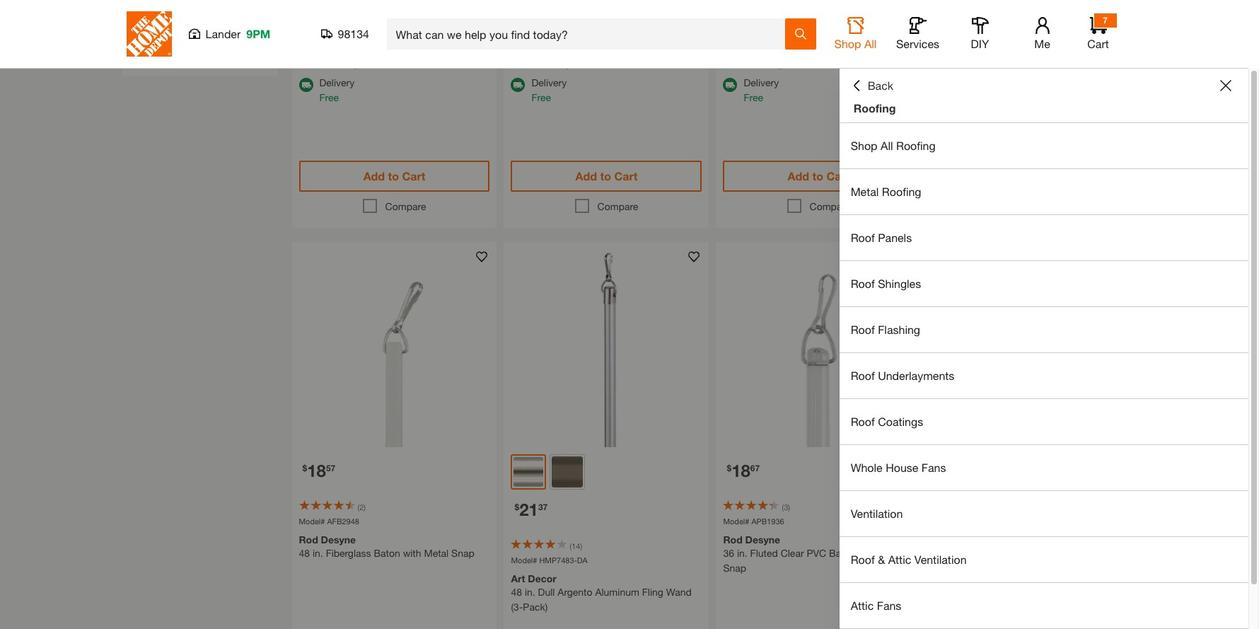 Task type: describe. For each thing, give the bounding box(es) containing it.
roof & attic ventilation link
[[840, 537, 1249, 582]]

ship for available for pickup image
[[554, 57, 572, 69]]

roof for roof flashing
[[851, 323, 875, 336]]

roof underlayments link
[[840, 353, 1249, 398]]

$ for $ 18 67
[[727, 463, 732, 473]]

snap for 36 in. fluted clear pvc baton with metal snap
[[723, 562, 747, 574]]

services button
[[895, 17, 941, 51]]

in. for smooth
[[949, 547, 960, 559]]

diy button
[[958, 17, 1003, 51]]

1 horizontal spatial model#
[[511, 555, 537, 565]]

roof coatings link
[[840, 399, 1249, 444]]

1 add to cart from the left
[[363, 169, 425, 183]]

pinch
[[159, 18, 183, 30]]

dull
[[538, 586, 555, 598]]

48 for 48 in. fiberglass baton with metal snap
[[299, 547, 310, 559]]

rod desyne 36 in. fluted clear pvc baton with metal snap
[[723, 534, 904, 574]]

( 14 )
[[570, 541, 582, 550]]

What can we help you find today? search field
[[396, 19, 784, 49]]

(3-
[[511, 601, 523, 613]]

2 add to cart from the left
[[576, 169, 638, 183]]

37
[[538, 502, 548, 512]]

1 ship from the left
[[342, 57, 360, 69]]

roof coatings
[[851, 415, 923, 428]]

1 store from the left
[[375, 57, 397, 69]]

back
[[868, 79, 894, 92]]

metal inside menu
[[851, 185, 879, 198]]

da
[[577, 555, 588, 565]]

pack)
[[523, 601, 548, 613]]

with inside rod desyne 48 in. fiberglass baton with metal snap
[[403, 547, 421, 559]]

flashing
[[878, 323, 921, 336]]

panels
[[878, 231, 912, 244]]

98134 button
[[321, 27, 370, 41]]

pinch pleat draperies link
[[159, 18, 252, 30]]

1 horizontal spatial (
[[570, 541, 572, 550]]

model# for $ 18 67
[[723, 516, 750, 526]]

view
[[144, 47, 164, 59]]

3 add from the left
[[788, 169, 810, 183]]

back button
[[851, 79, 894, 93]]

$ 18
[[939, 461, 963, 480]]

roof & attic ventilation
[[851, 553, 967, 566]]

$ 18 67
[[727, 461, 760, 480]]

cart 7
[[1088, 15, 1109, 50]]

rod for $ 18 57
[[299, 534, 318, 546]]

free for second available for pickup icon
[[956, 57, 976, 69]]

3 store from the left
[[799, 57, 821, 69]]

apb1936
[[752, 516, 784, 526]]

pickup free ship to store for second available shipping icon from left
[[744, 41, 821, 69]]

- view less
[[137, 47, 188, 59]]

lander 9pm
[[206, 27, 271, 40]]

metal inside rod desyne 48 in. fiberglass baton with metal snap
[[424, 547, 449, 559]]

whole house fans
[[851, 461, 946, 474]]

available for pickup image
[[511, 42, 525, 57]]

4 add to cart from the left
[[1000, 169, 1062, 183]]

9pm
[[246, 27, 271, 40]]

baton inside rod desyne 48 in. fiberglass baton with metal snap
[[374, 547, 400, 559]]

roof underlayments
[[851, 369, 955, 382]]

free for available for pickup image
[[532, 57, 551, 69]]

metal roofing
[[851, 185, 922, 198]]

2 store from the left
[[587, 57, 609, 69]]

18 for $ 18 57
[[307, 461, 326, 480]]

1 add to cart button from the left
[[299, 161, 490, 192]]

2 add to cart button from the left
[[511, 161, 702, 192]]

14
[[572, 541, 580, 550]]

roof panels
[[851, 231, 912, 244]]

metal inside rod desyne 36 in. smooth clear pvc baton with metal snap
[[1099, 547, 1124, 559]]

18 for $ 18
[[944, 461, 963, 480]]

whole house fans link
[[840, 445, 1249, 490]]

) for $ 18 67
[[788, 502, 790, 512]]

all for shop all roofing
[[881, 139, 893, 152]]

free for second available shipping icon from left
[[744, 91, 763, 103]]

in. for dull
[[525, 586, 535, 598]]

compare for 2nd add to cart button from the left
[[598, 200, 638, 212]]

1 vertical spatial attic
[[851, 599, 874, 612]]

roof flashing link
[[840, 307, 1249, 352]]

( 3 )
[[782, 502, 790, 512]]

delivery free for second available shipping icon from left
[[744, 76, 779, 103]]

shingles
[[878, 277, 921, 290]]

delivery free for available shipping image at the top of the page
[[532, 76, 567, 103]]

all for shop all
[[865, 37, 877, 50]]

) for $ 18 57
[[364, 502, 366, 512]]

model# hmp7483-da
[[511, 555, 588, 565]]

shop for shop all
[[835, 37, 861, 50]]

( 2 )
[[358, 502, 366, 512]]

pvc for fluted
[[807, 547, 827, 559]]

silver image
[[514, 457, 544, 487]]

1 vertical spatial roofing
[[896, 139, 936, 152]]

aluminum
[[595, 586, 640, 598]]

roof shingles link
[[840, 261, 1249, 306]]

3 add to cart button from the left
[[723, 161, 914, 192]]

me
[[1035, 37, 1051, 50]]

in. for fluted
[[737, 547, 748, 559]]

lander
[[206, 27, 241, 40]]

0 vertical spatial roofing
[[854, 101, 896, 115]]

$ for $ 18
[[939, 463, 944, 473]]

36 for 36 in. smooth clear pvc baton with metal snap
[[936, 547, 947, 559]]

rod inside rod desyne 36 in. smooth clear pvc baton with metal snap
[[936, 534, 955, 546]]

roof for roof shingles
[[851, 277, 875, 290]]

$ 21 37
[[515, 499, 548, 519]]

3 compare from the left
[[810, 200, 851, 212]]

ventilation link
[[840, 491, 1249, 536]]

pvc for smooth
[[1026, 547, 1046, 559]]

$ for $ 18 57
[[302, 463, 307, 473]]

1 add from the left
[[363, 169, 385, 183]]

shop all roofing
[[851, 139, 936, 152]]

- view less link
[[129, 38, 271, 69]]

roof shingles
[[851, 277, 921, 290]]

wand
[[666, 586, 692, 598]]

with for 36 in. fluted clear pvc baton with metal snap
[[858, 547, 877, 559]]

house
[[886, 461, 919, 474]]

1 horizontal spatial attic
[[888, 553, 912, 566]]

available shipping image
[[511, 78, 525, 92]]

snap for 36 in. smooth clear pvc baton with metal snap
[[936, 562, 959, 574]]

free for 1st available for pickup icon
[[744, 57, 763, 69]]

&
[[878, 553, 885, 566]]

free ship to store
[[319, 57, 397, 69]]

roof for roof underlayments
[[851, 369, 875, 382]]

metal inside "rod desyne 36 in. fluted clear pvc baton with metal snap"
[[880, 547, 904, 559]]

attic fans link
[[840, 583, 1249, 628]]

shop all
[[835, 37, 877, 50]]

free for available shipping image at the top of the page
[[532, 91, 551, 103]]

pickup free ship to store for available shipping image at the top of the page
[[532, 41, 609, 69]]

67
[[751, 463, 760, 473]]

36 in. smooth clear pvc baton with metal snap image
[[929, 242, 1134, 447]]

coatings
[[878, 415, 923, 428]]

snap inside rod desyne 48 in. fiberglass baton with metal snap
[[451, 547, 475, 559]]

3
[[784, 502, 788, 512]]



Task type: locate. For each thing, give the bounding box(es) containing it.
2 delivery free from the left
[[532, 76, 567, 103]]

all up back button
[[865, 37, 877, 50]]

0 horizontal spatial available shipping image
[[299, 78, 313, 92]]

1 horizontal spatial desyne
[[745, 534, 781, 546]]

roof for roof panels
[[851, 231, 875, 244]]

menu containing shop all roofing
[[840, 123, 1249, 629]]

2 pvc from the left
[[1026, 547, 1046, 559]]

( up hmp7483- on the left bottom of page
[[570, 541, 572, 550]]

5 roof from the top
[[851, 415, 875, 428]]

with down ventilation link
[[1078, 547, 1096, 559]]

4 ship from the left
[[978, 57, 997, 69]]

baton inside rod desyne 36 in. smooth clear pvc baton with metal snap
[[1049, 547, 1075, 559]]

1 vertical spatial fans
[[877, 599, 902, 612]]

model# left apb1936
[[723, 516, 750, 526]]

2
[[360, 502, 364, 512]]

0 horizontal spatial fans
[[877, 599, 902, 612]]

shop up metal roofing at the right top of page
[[851, 139, 878, 152]]

model# for $ 18 57
[[299, 516, 325, 526]]

2 roof from the top
[[851, 277, 875, 290]]

1 clear from the left
[[781, 547, 804, 559]]

)
[[364, 502, 366, 512], [788, 502, 790, 512], [580, 541, 582, 550]]

in. for fiberglass
[[313, 547, 323, 559]]

desyne up fluted
[[745, 534, 781, 546]]

menu
[[840, 123, 1249, 629]]

baton
[[374, 547, 400, 559], [829, 547, 856, 559], [1049, 547, 1075, 559]]

2 horizontal spatial delivery
[[744, 76, 779, 88]]

3 roof from the top
[[851, 323, 875, 336]]

3 with from the left
[[1078, 547, 1096, 559]]

2 horizontal spatial with
[[1078, 547, 1096, 559]]

clear right fluted
[[781, 547, 804, 559]]

1 horizontal spatial clear
[[1000, 547, 1024, 559]]

1 horizontal spatial delivery
[[532, 76, 567, 88]]

0 horizontal spatial rod
[[299, 534, 318, 546]]

shop all button
[[833, 17, 878, 51]]

pvc
[[807, 547, 827, 559], [1026, 547, 1046, 559]]

1 horizontal spatial pickup free ship to store
[[744, 41, 821, 69]]

2 horizontal spatial desyne
[[958, 534, 993, 546]]

in. left smooth
[[949, 547, 960, 559]]

delivery for second available shipping icon from left
[[744, 76, 779, 88]]

3 rod from the left
[[936, 534, 955, 546]]

rod inside "rod desyne 36 in. fluted clear pvc baton with metal snap"
[[723, 534, 743, 546]]

1 horizontal spatial available for pickup image
[[936, 42, 950, 57]]

(
[[358, 502, 360, 512], [782, 502, 784, 512], [570, 541, 572, 550]]

2 horizontal spatial snap
[[936, 562, 959, 574]]

0 vertical spatial attic
[[888, 553, 912, 566]]

1 pickup free ship to store from the left
[[532, 41, 609, 69]]

metal roofing link
[[840, 169, 1249, 214]]

21
[[519, 499, 538, 519]]

2 vertical spatial roofing
[[882, 185, 922, 198]]

all
[[865, 37, 877, 50], [881, 139, 893, 152]]

3 pickup from the left
[[956, 41, 987, 53]]

2 delivery from the left
[[532, 76, 567, 88]]

$ left "67"
[[727, 463, 732, 473]]

services
[[896, 37, 940, 50]]

3 delivery free from the left
[[744, 76, 779, 103]]

add to cart button
[[299, 161, 490, 192], [511, 161, 702, 192], [723, 161, 914, 192], [936, 161, 1127, 192]]

1 compare from the left
[[385, 200, 426, 212]]

rod down model# afb2948
[[299, 534, 318, 546]]

in.
[[313, 547, 323, 559], [737, 547, 748, 559], [949, 547, 960, 559], [525, 586, 535, 598]]

clear right smooth
[[1000, 547, 1024, 559]]

48 inside rod desyne 48 in. fiberglass baton with metal snap
[[299, 547, 310, 559]]

all inside button
[[865, 37, 877, 50]]

2 add from the left
[[576, 169, 597, 183]]

1 desyne from the left
[[321, 534, 356, 546]]

store
[[375, 57, 397, 69], [587, 57, 609, 69], [799, 57, 821, 69], [1011, 57, 1033, 69]]

roof left &
[[851, 553, 875, 566]]

in. inside rod desyne 36 in. smooth clear pvc baton with metal snap
[[949, 547, 960, 559]]

1 horizontal spatial 36
[[936, 547, 947, 559]]

rod down model# apb1936
[[723, 534, 743, 546]]

3 desyne from the left
[[958, 534, 993, 546]]

snap inside rod desyne 36 in. smooth clear pvc baton with metal snap
[[936, 562, 959, 574]]

1 vertical spatial ventilation
[[915, 553, 967, 566]]

2 horizontal spatial (
[[782, 502, 784, 512]]

ventilation right &
[[915, 553, 967, 566]]

48 in. dull argento aluminum fling wand (3-pack) image
[[504, 242, 709, 447]]

desyne inside rod desyne 48 in. fiberglass baton with metal snap
[[321, 534, 356, 546]]

0 horizontal spatial 36
[[723, 547, 734, 559]]

diy
[[971, 37, 989, 50]]

2 horizontal spatial baton
[[1049, 547, 1075, 559]]

( up afb2948
[[358, 502, 360, 512]]

1 horizontal spatial delivery free
[[532, 76, 567, 103]]

48 in. fiberglass baton with metal snap image
[[292, 242, 497, 447]]

1 vertical spatial all
[[881, 139, 893, 152]]

baton right the fiberglass
[[374, 547, 400, 559]]

0 horizontal spatial pickup
[[532, 41, 562, 53]]

argento
[[558, 586, 593, 598]]

0 horizontal spatial 18
[[307, 461, 326, 480]]

36 in. fluted clear pvc baton with metal snap image
[[716, 242, 922, 447]]

attic down roof & attic ventilation
[[851, 599, 874, 612]]

baton for 36 in. smooth clear pvc baton with metal snap
[[1049, 547, 1075, 559]]

free
[[319, 57, 339, 69], [532, 57, 551, 69], [744, 57, 763, 69], [956, 57, 976, 69], [319, 91, 339, 103], [532, 91, 551, 103], [744, 91, 763, 103]]

$ right house
[[939, 463, 944, 473]]

available for pickup image
[[723, 42, 738, 57], [936, 42, 950, 57]]

pickup
[[532, 41, 562, 53], [744, 41, 774, 53], [956, 41, 987, 53]]

18
[[307, 461, 326, 480], [732, 461, 751, 480], [944, 461, 963, 480]]

36 left smooth
[[936, 547, 947, 559]]

in. inside rod desyne 48 in. fiberglass baton with metal snap
[[313, 547, 323, 559]]

with for 36 in. smooth clear pvc baton with metal snap
[[1078, 547, 1096, 559]]

( up apb1936
[[782, 502, 784, 512]]

roof panels link
[[840, 215, 1249, 260]]

$ inside $ 18 57
[[302, 463, 307, 473]]

with left &
[[858, 547, 877, 559]]

clear for smooth
[[1000, 547, 1024, 559]]

0 horizontal spatial pickup free ship to store
[[532, 41, 609, 69]]

hmp7483-
[[539, 555, 577, 565]]

desyne
[[321, 534, 356, 546], [745, 534, 781, 546], [958, 534, 993, 546]]

shop
[[835, 37, 861, 50], [851, 139, 878, 152]]

2 clear from the left
[[1000, 547, 1024, 559]]

model# afb2948
[[299, 516, 359, 526]]

me button
[[1020, 17, 1065, 51]]

roof inside roof flashing link
[[851, 323, 875, 336]]

1 with from the left
[[403, 547, 421, 559]]

shop all roofing link
[[840, 123, 1249, 168]]

whole
[[851, 461, 883, 474]]

fiberglass
[[326, 547, 371, 559]]

roof inside roof panels link
[[851, 231, 875, 244]]

with right the fiberglass
[[403, 547, 421, 559]]

7
[[1103, 15, 1108, 25]]

2 horizontal spatial pickup
[[956, 41, 987, 53]]

roofing up 'panels'
[[882, 185, 922, 198]]

1 horizontal spatial 48
[[511, 586, 522, 598]]

2 horizontal spatial delivery free
[[744, 76, 779, 103]]

available shipping image
[[299, 78, 313, 92], [723, 78, 738, 92]]

1 horizontal spatial pickup
[[744, 41, 774, 53]]

all up metal roofing at the right top of page
[[881, 139, 893, 152]]

1 roof from the top
[[851, 231, 875, 244]]

1 baton from the left
[[374, 547, 400, 559]]

2 horizontal spatial rod
[[936, 534, 955, 546]]

3 18 from the left
[[944, 461, 963, 480]]

clear for fluted
[[781, 547, 804, 559]]

1 vertical spatial shop
[[851, 139, 878, 152]]

desyne up the fiberglass
[[321, 534, 356, 546]]

pvc down ventilation link
[[1026, 547, 1046, 559]]

18 up model# afb2948
[[307, 461, 326, 480]]

desyne inside rod desyne 36 in. smooth clear pvc baton with metal snap
[[958, 534, 993, 546]]

decor
[[528, 573, 557, 585]]

fans
[[922, 461, 946, 474], [877, 599, 902, 612]]

shop for shop all roofing
[[851, 139, 878, 152]]

baton inside "rod desyne 36 in. fluted clear pvc baton with metal snap"
[[829, 547, 856, 559]]

1 pvc from the left
[[807, 547, 827, 559]]

0 vertical spatial 48
[[299, 547, 310, 559]]

roof inside roof coatings link
[[851, 415, 875, 428]]

2 available for pickup image from the left
[[936, 42, 950, 57]]

pvc right fluted
[[807, 547, 827, 559]]

( for $ 18 67
[[782, 502, 784, 512]]

clear inside rod desyne 36 in. smooth clear pvc baton with metal snap
[[1000, 547, 1024, 559]]

attic fans
[[851, 599, 902, 612]]

in. left fluted
[[737, 547, 748, 559]]

3 add to cart from the left
[[788, 169, 850, 183]]

fling
[[642, 586, 664, 598]]

add to cart
[[363, 169, 425, 183], [576, 169, 638, 183], [788, 169, 850, 183], [1000, 169, 1062, 183]]

2 pickup free ship to store from the left
[[744, 41, 821, 69]]

18 up model# apb1936
[[732, 461, 751, 480]]

1 horizontal spatial all
[[881, 139, 893, 152]]

roof down roof flashing
[[851, 369, 875, 382]]

1 horizontal spatial pvc
[[1026, 547, 1046, 559]]

2 ship from the left
[[554, 57, 572, 69]]

baton down ventilation link
[[1049, 547, 1075, 559]]

$ inside "$ 21 37"
[[515, 502, 519, 512]]

0 horizontal spatial (
[[358, 502, 360, 512]]

pinch pleat draperies
[[159, 18, 252, 30]]

2 available shipping image from the left
[[723, 78, 738, 92]]

1 delivery free from the left
[[319, 76, 355, 103]]

roof left coatings
[[851, 415, 875, 428]]

with
[[403, 547, 421, 559], [858, 547, 877, 559], [1078, 547, 1096, 559]]

1 horizontal spatial snap
[[723, 562, 747, 574]]

art
[[511, 573, 525, 585]]

drawer close image
[[1221, 80, 1232, 91]]

1 horizontal spatial ventilation
[[915, 553, 967, 566]]

roof for roof & attic ventilation
[[851, 553, 875, 566]]

0 horizontal spatial model#
[[299, 516, 325, 526]]

36 for 36 in. fluted clear pvc baton with metal snap
[[723, 547, 734, 559]]

underlayments
[[878, 369, 955, 382]]

add
[[363, 169, 385, 183], [576, 169, 597, 183], [788, 169, 810, 183], [1000, 169, 1022, 183]]

to
[[363, 57, 372, 69], [575, 57, 584, 69], [787, 57, 796, 69], [1000, 57, 1009, 69], [388, 169, 399, 183], [600, 169, 611, 183], [813, 169, 824, 183], [1025, 169, 1036, 183]]

2 horizontal spatial model#
[[723, 516, 750, 526]]

$ inside $ 18
[[939, 463, 944, 473]]

pvc inside rod desyne 36 in. smooth clear pvc baton with metal snap
[[1026, 547, 1046, 559]]

1 horizontal spatial fans
[[922, 461, 946, 474]]

pickup for available shipping image at the top of the page
[[532, 41, 562, 53]]

48
[[299, 547, 310, 559], [511, 586, 522, 598]]

2 with from the left
[[858, 547, 877, 559]]

delivery free for first available shipping icon
[[319, 76, 355, 103]]

free for first available shipping icon
[[319, 91, 339, 103]]

model# apb1936
[[723, 516, 784, 526]]

2 36 from the left
[[936, 547, 947, 559]]

3 delivery from the left
[[744, 76, 779, 88]]

roof inside roof shingles link
[[851, 277, 875, 290]]

0 horizontal spatial compare
[[385, 200, 426, 212]]

( for $ 18 57
[[358, 502, 360, 512]]

0 horizontal spatial 48
[[299, 547, 310, 559]]

model# left afb2948
[[299, 516, 325, 526]]

feedback link image
[[1240, 239, 1259, 316]]

attic
[[888, 553, 912, 566], [851, 599, 874, 612]]

1 delivery from the left
[[319, 76, 355, 88]]

model# up art at the left bottom of page
[[511, 555, 537, 565]]

roof left flashing
[[851, 323, 875, 336]]

roof left 'panels'
[[851, 231, 875, 244]]

ventilation inside roof & attic ventilation link
[[915, 553, 967, 566]]

pleat
[[186, 18, 208, 30]]

attic right &
[[888, 553, 912, 566]]

desyne for $ 18 67
[[745, 534, 781, 546]]

fans down &
[[877, 599, 902, 612]]

$ left 37 on the left of the page
[[515, 502, 519, 512]]

0 horizontal spatial delivery
[[319, 76, 355, 88]]

rod for $ 18 67
[[723, 534, 743, 546]]

roof flashing
[[851, 323, 921, 336]]

1 vertical spatial 48
[[511, 586, 522, 598]]

roofing up metal roofing at the right top of page
[[896, 139, 936, 152]]

1 36 from the left
[[723, 547, 734, 559]]

desyne inside "rod desyne 36 in. fluted clear pvc baton with metal snap"
[[745, 534, 781, 546]]

18 for $ 18 67
[[732, 461, 751, 480]]

1 rod from the left
[[299, 534, 318, 546]]

1 horizontal spatial compare
[[598, 200, 638, 212]]

1 available shipping image from the left
[[299, 78, 313, 92]]

metal
[[851, 185, 879, 198], [424, 547, 449, 559], [880, 547, 904, 559], [1099, 547, 1124, 559]]

3 ship from the left
[[766, 57, 785, 69]]

0 horizontal spatial available for pickup image
[[723, 42, 738, 57]]

pickup for second available shipping icon from left
[[744, 41, 774, 53]]

18 right house
[[944, 461, 963, 480]]

48 for 48 in. dull argento aluminum fling wand (3-pack)
[[511, 586, 522, 598]]

shop inside button
[[835, 37, 861, 50]]

delivery for first available shipping icon
[[319, 76, 355, 88]]

compare for fourth add to cart button from right
[[385, 200, 426, 212]]

0 horizontal spatial attic
[[851, 599, 874, 612]]

$ 18 57
[[302, 461, 336, 480]]

0 horizontal spatial baton
[[374, 547, 400, 559]]

rod desyne 36 in. smooth clear pvc baton with metal snap
[[936, 534, 1124, 574]]

0 horizontal spatial desyne
[[321, 534, 356, 546]]

baton for 36 in. fluted clear pvc baton with metal snap
[[829, 547, 856, 559]]

roof left shingles
[[851, 277, 875, 290]]

less
[[167, 47, 188, 59]]

3 pickup free ship to store from the left
[[956, 41, 1033, 69]]

36 left fluted
[[723, 547, 734, 559]]

desyne for $ 18 57
[[321, 534, 356, 546]]

2 pickup from the left
[[744, 41, 774, 53]]

rod inside rod desyne 48 in. fiberglass baton with metal snap
[[299, 534, 318, 546]]

4 add from the left
[[1000, 169, 1022, 183]]

$ for $ 21 37
[[515, 502, 519, 512]]

4 store from the left
[[1011, 57, 1033, 69]]

ship for second available for pickup icon
[[978, 57, 997, 69]]

in. left the fiberglass
[[313, 547, 323, 559]]

2 18 from the left
[[732, 461, 751, 480]]

0 vertical spatial shop
[[835, 37, 861, 50]]

0 vertical spatial ventilation
[[851, 507, 903, 520]]

1 pickup from the left
[[532, 41, 562, 53]]

clear inside "rod desyne 36 in. fluted clear pvc baton with metal snap"
[[781, 547, 804, 559]]

2 horizontal spatial )
[[788, 502, 790, 512]]

roofing
[[854, 101, 896, 115], [896, 139, 936, 152], [882, 185, 922, 198]]

0 horizontal spatial pvc
[[807, 547, 827, 559]]

36
[[723, 547, 734, 559], [936, 547, 947, 559]]

ventilation up &
[[851, 507, 903, 520]]

36 inside rod desyne 36 in. smooth clear pvc baton with metal snap
[[936, 547, 947, 559]]

4 roof from the top
[[851, 369, 875, 382]]

2 desyne from the left
[[745, 534, 781, 546]]

0 horizontal spatial clear
[[781, 547, 804, 559]]

$ inside $ 18 67
[[727, 463, 732, 473]]

snap inside "rod desyne 36 in. fluted clear pvc baton with metal snap"
[[723, 562, 747, 574]]

roof inside roof underlayments link
[[851, 369, 875, 382]]

1 horizontal spatial baton
[[829, 547, 856, 559]]

ventilation
[[851, 507, 903, 520], [915, 553, 967, 566]]

delivery for available shipping image at the top of the page
[[532, 76, 567, 88]]

fluted
[[750, 547, 778, 559]]

57
[[326, 463, 336, 473]]

48 inside art decor 48 in. dull argento aluminum fling wand (3-pack)
[[511, 586, 522, 598]]

0 horizontal spatial ventilation
[[851, 507, 903, 520]]

36 inside "rod desyne 36 in. fluted clear pvc baton with metal snap"
[[723, 547, 734, 559]]

desyne up smooth
[[958, 534, 993, 546]]

baton left &
[[829, 547, 856, 559]]

1 horizontal spatial available shipping image
[[723, 78, 738, 92]]

0 horizontal spatial with
[[403, 547, 421, 559]]

ship for 1st available for pickup icon
[[766, 57, 785, 69]]

48 down art at the left bottom of page
[[511, 586, 522, 598]]

with inside rod desyne 36 in. smooth clear pvc baton with metal snap
[[1078, 547, 1096, 559]]

1 18 from the left
[[307, 461, 326, 480]]

in. inside "rod desyne 36 in. fluted clear pvc baton with metal snap"
[[737, 547, 748, 559]]

4 add to cart button from the left
[[936, 161, 1127, 192]]

rod up roof & attic ventilation
[[936, 534, 955, 546]]

delivery free
[[319, 76, 355, 103], [532, 76, 567, 103], [744, 76, 779, 103]]

afb2948
[[327, 516, 359, 526]]

2 horizontal spatial compare
[[810, 200, 851, 212]]

draperies
[[211, 18, 252, 30]]

2 compare from the left
[[598, 200, 638, 212]]

0 vertical spatial fans
[[922, 461, 946, 474]]

2 horizontal spatial pickup free ship to store
[[956, 41, 1033, 69]]

pickup free ship to store
[[532, 41, 609, 69], [744, 41, 821, 69], [956, 41, 1033, 69]]

3 baton from the left
[[1049, 547, 1075, 559]]

0 horizontal spatial delivery free
[[319, 76, 355, 103]]

the home depot logo image
[[126, 11, 172, 57]]

0 horizontal spatial snap
[[451, 547, 475, 559]]

fans right house
[[922, 461, 946, 474]]

2 horizontal spatial 18
[[944, 461, 963, 480]]

98134
[[338, 27, 369, 40]]

2 rod from the left
[[723, 534, 743, 546]]

roofing down back button
[[854, 101, 896, 115]]

bronze image
[[552, 456, 583, 487]]

smooth
[[963, 547, 998, 559]]

in. up pack) on the left of the page
[[525, 586, 535, 598]]

1 horizontal spatial 18
[[732, 461, 751, 480]]

roof for roof coatings
[[851, 415, 875, 428]]

0 horizontal spatial all
[[865, 37, 877, 50]]

shop up back button
[[835, 37, 861, 50]]

pvc inside "rod desyne 36 in. fluted clear pvc baton with metal snap"
[[807, 547, 827, 559]]

0 vertical spatial all
[[865, 37, 877, 50]]

$ left the 57
[[302, 463, 307, 473]]

1 horizontal spatial )
[[580, 541, 582, 550]]

in. inside art decor 48 in. dull argento aluminum fling wand (3-pack)
[[525, 586, 535, 598]]

roof inside roof & attic ventilation link
[[851, 553, 875, 566]]

rod desyne 48 in. fiberglass baton with metal snap
[[299, 534, 475, 559]]

with inside "rod desyne 36 in. fluted clear pvc baton with metal snap"
[[858, 547, 877, 559]]

48 down model# afb2948
[[299, 547, 310, 559]]

ventilation inside ventilation link
[[851, 507, 903, 520]]

1 horizontal spatial rod
[[723, 534, 743, 546]]

2 baton from the left
[[829, 547, 856, 559]]

0 horizontal spatial )
[[364, 502, 366, 512]]

-
[[137, 47, 141, 59]]

6 roof from the top
[[851, 553, 875, 566]]

art decor 48 in. dull argento aluminum fling wand (3-pack)
[[511, 573, 692, 613]]

1 available for pickup image from the left
[[723, 42, 738, 57]]

1 horizontal spatial with
[[858, 547, 877, 559]]



Task type: vqa. For each thing, say whether or not it's contained in the screenshot.
5th Fall from the left
no



